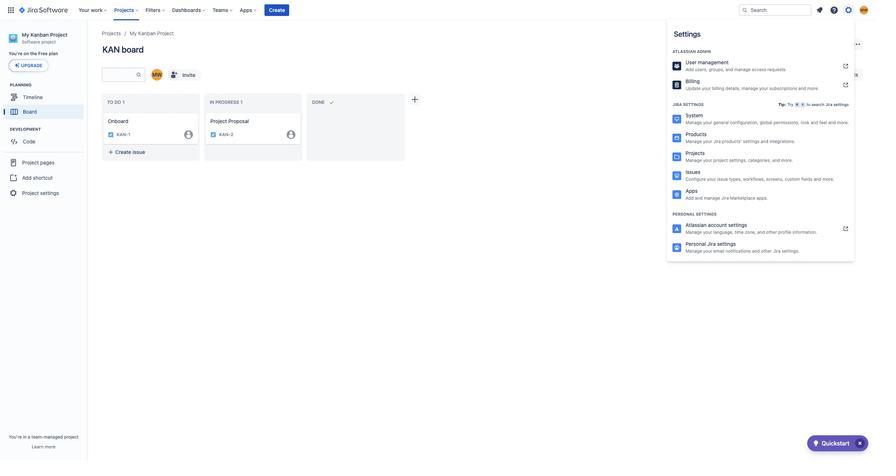 Task type: describe. For each thing, give the bounding box(es) containing it.
and inside atlassian account settings manage your language, time zone, and other profile information.
[[757, 230, 765, 235]]

more. inside projects manage your project settings, categories, and more.
[[781, 158, 793, 163]]

kan- for onboard
[[117, 132, 128, 137]]

insights button
[[825, 69, 863, 81]]

planning image
[[1, 81, 10, 90]]

kan-2 link
[[219, 132, 233, 138]]

more. inside system manage your general configuration, global permissions, look and feel and more.
[[837, 120, 849, 125]]

project inside projects manage your project settings, categories, and more.
[[714, 158, 728, 163]]

to search jira settings
[[806, 102, 849, 107]]

progress
[[215, 100, 239, 105]]

my kanban project software project
[[22, 32, 67, 45]]

products'
[[722, 139, 742, 144]]

group containing atlassian account settings
[[667, 204, 855, 259]]

marketplace
[[730, 195, 755, 201]]

and left feel
[[811, 120, 818, 125]]

groups,
[[709, 67, 724, 72]]

you're for you're on the free plan
[[9, 51, 22, 56]]

look
[[801, 120, 809, 125]]

configuration,
[[730, 120, 759, 125]]

create issue
[[115, 149, 145, 155]]

planning group
[[4, 82, 87, 121]]

your
[[79, 7, 90, 13]]

settings up account
[[696, 212, 717, 217]]

apps for apps
[[240, 7, 252, 13]]

your inside products manage your jira products' settings and integrations.
[[703, 139, 712, 144]]

to do element
[[107, 100, 126, 105]]

group by
[[718, 72, 739, 77]]

issues configure your issue types, workflows, screens, custom fields and more.
[[686, 169, 834, 182]]

task image for onboard
[[108, 132, 114, 138]]

timeline
[[23, 94, 43, 100]]

Search this board text field
[[102, 68, 136, 81]]

integrations.
[[770, 139, 795, 144]]

manage for projects
[[686, 158, 702, 163]]

notifications image
[[815, 6, 824, 14]]

projects link
[[102, 29, 121, 38]]

projects for the projects link
[[102, 30, 121, 36]]

to
[[807, 102, 810, 107]]

you're in a team-managed project
[[9, 435, 78, 440]]

project pages
[[22, 159, 54, 166]]

notifications
[[726, 249, 751, 254]]

sidebar navigation image
[[79, 29, 95, 44]]

add shortcut
[[22, 175, 53, 181]]

create issue button
[[104, 146, 198, 159]]

types,
[[729, 177, 742, 182]]

kan-2
[[219, 132, 233, 137]]

teams
[[213, 7, 228, 13]]

search
[[812, 102, 824, 107]]

filters button
[[143, 4, 168, 16]]

manage inside apps add and manage jira marketplace apps.
[[704, 195, 720, 201]]

project for project pages
[[22, 159, 39, 166]]

on
[[24, 51, 29, 56]]

email
[[714, 249, 724, 254]]

you're for you're in a team-managed project
[[9, 435, 22, 440]]

project inside the my kanban project software project
[[50, 32, 67, 38]]

time
[[735, 230, 744, 235]]

my kanban project
[[130, 30, 174, 36]]

create for create
[[269, 7, 285, 13]]

kan- for project proposal
[[219, 132, 231, 137]]

do
[[114, 100, 121, 105]]

manage inside atlassian account settings manage your language, time zone, and other profile information.
[[686, 230, 702, 235]]

quickstart
[[822, 440, 850, 447]]

apps add and manage jira marketplace apps.
[[686, 188, 768, 201]]

my for my kanban project software project
[[22, 32, 29, 38]]

your inside projects manage your project settings, categories, and more.
[[703, 158, 712, 163]]

jira settings
[[673, 102, 704, 107]]

board
[[122, 44, 144, 55]]

permissions,
[[774, 120, 800, 125]]

jira inside "element"
[[826, 102, 833, 107]]

issues
[[686, 169, 701, 175]]

requests.
[[768, 67, 787, 72]]

atlassian for admin
[[673, 49, 696, 54]]

my for my kanban project
[[130, 30, 137, 36]]

development image
[[1, 125, 10, 134]]

code link
[[4, 135, 84, 149]]

dismiss quickstart image
[[854, 438, 866, 449]]

banner containing your work
[[0, 0, 877, 20]]

billing
[[686, 78, 700, 84]]

timeline link
[[4, 90, 84, 105]]

information.
[[793, 230, 817, 235]]

your work button
[[76, 4, 110, 16]]

group containing project pages
[[3, 152, 84, 204]]

users,
[[695, 67, 708, 72]]

pages
[[40, 159, 54, 166]]

shortcut
[[33, 175, 53, 181]]

add inside apps add and manage jira marketplace apps.
[[686, 195, 694, 201]]

other inside atlassian account settings manage your language, time zone, and other profile information.
[[766, 230, 777, 235]]

apps button
[[238, 4, 260, 16]]

manage inside 'billing update your billing details, manage your subscriptions and more.'
[[742, 86, 758, 91]]

unassigned image
[[184, 130, 193, 139]]

update
[[686, 86, 701, 91]]

issue inside issues configure your issue types, workflows, screens, custom fields and more.
[[717, 177, 728, 182]]

products manage your jira products' settings and integrations.
[[686, 131, 795, 144]]

settings down add shortcut button
[[40, 190, 59, 196]]

unassigned image
[[287, 130, 295, 139]]

proposal
[[228, 118, 249, 124]]

and inside personal jira settings manage your email notifications and other jira settings.
[[752, 249, 760, 254]]

and inside projects manage your project settings, categories, and more.
[[772, 158, 780, 163]]

and inside apps add and manage jira marketplace apps.
[[695, 195, 703, 201]]

add inside add shortcut button
[[22, 175, 32, 181]]

jira inside apps add and manage jira marketplace apps.
[[721, 195, 729, 201]]

development group
[[4, 127, 87, 151]]

other inside personal jira settings manage your email notifications and other jira settings.
[[761, 249, 772, 254]]

group
[[718, 72, 732, 77]]

project inside the my kanban project software project
[[41, 39, 56, 45]]

atlassian for account
[[686, 222, 707, 228]]

create button
[[265, 4, 289, 16]]

maria williams image
[[151, 69, 163, 81]]

billing
[[712, 86, 724, 91]]

managed
[[44, 435, 63, 440]]

settings inside atlassian account settings manage your language, time zone, and other profile information.
[[728, 222, 747, 228]]

workflows,
[[743, 177, 765, 182]]

settings inside products manage your jira products' settings and integrations.
[[743, 139, 760, 144]]

projects button
[[112, 4, 141, 16]]

kanban for my kanban project software project
[[30, 32, 49, 38]]

kanban for my kanban project
[[138, 30, 156, 36]]

management
[[698, 59, 729, 65]]

onboard
[[108, 118, 128, 124]]

atlassian account settings manage your language, time zone, and other profile information.
[[686, 222, 817, 235]]

upgrade button
[[9, 60, 48, 72]]

settings inside personal jira settings manage your email notifications and other jira settings.
[[717, 241, 736, 247]]

system
[[686, 112, 703, 118]]

add inside user management add users, groups, and manage access requests.
[[686, 67, 694, 72]]

your inside issues configure your issue types, workflows, screens, custom fields and more.
[[707, 177, 716, 182]]

billing update your billing details, manage your subscriptions and more.
[[686, 78, 819, 91]]

in
[[210, 100, 214, 105]]

and right feel
[[828, 120, 836, 125]]

in progress element
[[210, 100, 244, 105]]

teams button
[[210, 4, 236, 16]]



Task type: vqa. For each thing, say whether or not it's contained in the screenshot.
'System Manage your general configuration, global permissions, look and feel and more.'
yes



Task type: locate. For each thing, give the bounding box(es) containing it.
import image
[[779, 70, 788, 79]]

personal inside personal jira settings manage your email notifications and other jira settings.
[[686, 241, 706, 247]]

1 vertical spatial issue
[[717, 177, 728, 182]]

apps inside apps add and manage jira marketplace apps.
[[686, 188, 698, 194]]

filters
[[146, 7, 160, 13]]

invite
[[182, 72, 196, 78]]

your work
[[79, 7, 103, 13]]

your right the configure
[[707, 177, 716, 182]]

apps for apps add and manage jira marketplace apps.
[[686, 188, 698, 194]]

2 vertical spatial projects
[[686, 150, 705, 156]]

kan
[[102, 44, 120, 55]]

admin
[[697, 49, 711, 54]]

other left the settings.
[[761, 249, 772, 254]]

personal jira settings manage your email notifications and other jira settings.
[[686, 241, 800, 254]]

kan- down project proposal
[[219, 132, 231, 137]]

your down the "products"
[[703, 139, 712, 144]]

project pages link
[[3, 155, 84, 171]]

1 horizontal spatial project
[[64, 435, 78, 440]]

the
[[30, 51, 37, 56]]

projects up kan
[[102, 30, 121, 36]]

apps down the configure
[[686, 188, 698, 194]]

task image left the kan-2 link on the left top of the page
[[210, 132, 216, 138]]

manage inside system manage your general configuration, global permissions, look and feel and more.
[[686, 120, 702, 125]]

your inside atlassian account settings manage your language, time zone, and other profile information.
[[703, 230, 712, 235]]

projects inside projects dropdown button
[[114, 7, 134, 13]]

invite button
[[167, 68, 202, 81]]

your down account
[[703, 230, 712, 235]]

manage down personal settings
[[686, 230, 702, 235]]

2 manage from the top
[[686, 139, 702, 144]]

more image
[[852, 40, 861, 49]]

kan-1
[[117, 132, 130, 137]]

done
[[312, 100, 325, 105]]

development
[[10, 127, 41, 132]]

your left billing
[[702, 86, 711, 91]]

settings right search
[[834, 102, 849, 107]]

project left settings,
[[714, 158, 728, 163]]

configure
[[686, 177, 706, 182]]

1 horizontal spatial apps
[[686, 188, 698, 194]]

0 horizontal spatial my
[[22, 32, 29, 38]]

your up the configure
[[703, 158, 712, 163]]

more. inside issues configure your issue types, workflows, screens, custom fields and more.
[[823, 177, 834, 182]]

1 vertical spatial projects
[[102, 30, 121, 36]]

atlassian admin
[[673, 49, 711, 54]]

1 task image from the left
[[108, 132, 114, 138]]

search image
[[742, 7, 748, 13]]

kanban up board
[[138, 30, 156, 36]]

more. right fields
[[823, 177, 834, 182]]

atlassian inside atlassian account settings manage your language, time zone, and other profile information.
[[686, 222, 707, 228]]

and inside products manage your jira products' settings and integrations.
[[761, 139, 768, 144]]

your inside system manage your general configuration, global permissions, look and feel and more.
[[703, 120, 712, 125]]

create issue image
[[202, 108, 210, 117]]

primary element
[[4, 0, 739, 20]]

and inside user management add users, groups, and manage access requests.
[[726, 67, 733, 72]]

kanban
[[138, 30, 156, 36], [30, 32, 49, 38]]

2 vertical spatial add
[[686, 195, 694, 201]]

you're on the free plan
[[9, 51, 58, 56]]

custom
[[785, 177, 800, 182]]

0 vertical spatial project
[[41, 39, 56, 45]]

my kanban project link
[[130, 29, 174, 38]]

1 vertical spatial you're
[[9, 435, 22, 440]]

create down kan-1 link
[[115, 149, 131, 155]]

group
[[667, 41, 855, 97], [667, 94, 855, 206], [3, 152, 84, 204], [667, 204, 855, 259]]

and inside issues configure your issue types, workflows, screens, custom fields and more.
[[814, 177, 821, 182]]

kan- inside kan-1 link
[[117, 132, 128, 137]]

2 horizontal spatial project
[[714, 158, 728, 163]]

settings image
[[844, 6, 853, 14]]

my
[[130, 30, 137, 36], [22, 32, 29, 38]]

tip: try command k to search jira settings element
[[778, 102, 849, 108]]

and right fields
[[814, 177, 821, 182]]

project up plan
[[41, 39, 56, 45]]

0 horizontal spatial issue
[[133, 149, 145, 155]]

manage up issues
[[686, 158, 702, 163]]

atlassian up the user
[[673, 49, 696, 54]]

projects down the "products"
[[686, 150, 705, 156]]

your profile and settings image
[[860, 6, 868, 14]]

zone,
[[745, 230, 756, 235]]

user management add users, groups, and manage access requests.
[[686, 59, 787, 72]]

work
[[91, 7, 103, 13]]

and right 'zone,'
[[757, 230, 765, 235]]

task image
[[108, 132, 114, 138], [210, 132, 216, 138]]

1 vertical spatial atlassian
[[686, 222, 707, 228]]

free
[[38, 51, 48, 56]]

1 vertical spatial project
[[714, 158, 728, 163]]

3 manage from the top
[[686, 158, 702, 163]]

settings up system
[[683, 102, 704, 107]]

more
[[45, 444, 55, 450]]

your
[[702, 86, 711, 91], [759, 86, 768, 91], [703, 120, 712, 125], [703, 139, 712, 144], [703, 158, 712, 163], [707, 177, 716, 182], [703, 230, 712, 235], [703, 249, 712, 254]]

manage
[[686, 120, 702, 125], [686, 139, 702, 144], [686, 158, 702, 163], [686, 230, 702, 235], [686, 249, 702, 254]]

your inside personal jira settings manage your email notifications and other jira settings.
[[703, 249, 712, 254]]

0 vertical spatial personal
[[673, 212, 695, 217]]

0 horizontal spatial kanban
[[30, 32, 49, 38]]

0 vertical spatial add
[[686, 67, 694, 72]]

0 horizontal spatial project
[[41, 39, 56, 45]]

your left email
[[703, 249, 712, 254]]

details,
[[726, 86, 741, 91]]

projects manage your project settings, categories, and more.
[[686, 150, 793, 163]]

atlassian
[[673, 49, 696, 54], [686, 222, 707, 228]]

project down add shortcut
[[22, 190, 39, 196]]

issue inside button
[[133, 149, 145, 155]]

0 horizontal spatial apps
[[240, 7, 252, 13]]

create issue image
[[99, 108, 108, 117]]

my up board
[[130, 30, 137, 36]]

group containing system
[[667, 94, 855, 206]]

apps right teams dropdown button at the left top
[[240, 7, 252, 13]]

kan board
[[102, 44, 144, 55]]

and right the notifications
[[752, 249, 760, 254]]

manage for system
[[686, 120, 702, 125]]

your left general in the right of the page
[[703, 120, 712, 125]]

more.
[[807, 86, 819, 91], [837, 120, 849, 125], [781, 158, 793, 163], [823, 177, 834, 182]]

project up add shortcut
[[22, 159, 39, 166]]

create inside button
[[269, 7, 285, 13]]

learn more button
[[32, 444, 55, 450]]

and up group by
[[726, 67, 733, 72]]

2 kan- from the left
[[219, 132, 231, 137]]

learn more
[[32, 444, 55, 450]]

personal
[[673, 212, 695, 217], [686, 241, 706, 247]]

0 horizontal spatial kan-
[[117, 132, 128, 137]]

add up personal settings
[[686, 195, 694, 201]]

feel
[[820, 120, 827, 125]]

you're left in
[[9, 435, 22, 440]]

personal for settings
[[673, 212, 695, 217]]

1 vertical spatial manage
[[742, 86, 758, 91]]

help image
[[830, 6, 839, 14]]

planning
[[10, 83, 32, 87]]

0 horizontal spatial task image
[[108, 132, 114, 138]]

project for project proposal
[[210, 118, 227, 124]]

Search field
[[739, 4, 812, 16]]

project settings
[[22, 190, 59, 196]]

add
[[686, 67, 694, 72], [22, 175, 32, 181], [686, 195, 694, 201]]

1 vertical spatial personal
[[686, 241, 706, 247]]

and left integrations.
[[761, 139, 768, 144]]

0 horizontal spatial create
[[115, 149, 131, 155]]

1 horizontal spatial task image
[[210, 132, 216, 138]]

settings up projects manage your project settings, categories, and more. on the top of page
[[743, 139, 760, 144]]

and inside 'billing update your billing details, manage your subscriptions and more.'
[[799, 86, 806, 91]]

jira inside products manage your jira products' settings and integrations.
[[714, 139, 721, 144]]

create right apps popup button
[[269, 7, 285, 13]]

to
[[107, 100, 113, 105]]

dashboards
[[172, 7, 201, 13]]

0 vertical spatial projects
[[114, 7, 134, 13]]

kan- down 'onboard'
[[117, 132, 128, 137]]

in progress
[[210, 100, 239, 105]]

personal for jira
[[686, 241, 706, 247]]

general
[[714, 120, 729, 125]]

quickstart button
[[807, 436, 868, 452]]

0 vertical spatial manage
[[734, 67, 751, 72]]

plan
[[49, 51, 58, 56]]

board link
[[4, 105, 84, 119]]

settings up time
[[728, 222, 747, 228]]

apps.
[[757, 195, 768, 201]]

1 horizontal spatial kanban
[[138, 30, 156, 36]]

banner
[[0, 0, 877, 20]]

1 vertical spatial apps
[[686, 188, 698, 194]]

dashboards button
[[170, 4, 208, 16]]

1 you're from the top
[[9, 51, 22, 56]]

create for create issue
[[115, 149, 131, 155]]

0 vertical spatial atlassian
[[673, 49, 696, 54]]

2 you're from the top
[[9, 435, 22, 440]]

add left shortcut
[[22, 175, 32, 181]]

access
[[752, 67, 766, 72]]

group containing user management
[[667, 41, 855, 97]]

check image
[[812, 439, 820, 448]]

2 vertical spatial manage
[[704, 195, 720, 201]]

and up personal settings
[[695, 195, 703, 201]]

insights
[[839, 72, 858, 78]]

manage inside products manage your jira products' settings and integrations.
[[686, 139, 702, 144]]

and
[[726, 67, 733, 72], [799, 86, 806, 91], [811, 120, 818, 125], [828, 120, 836, 125], [761, 139, 768, 144], [772, 158, 780, 163], [814, 177, 821, 182], [695, 195, 703, 201], [757, 230, 765, 235], [752, 249, 760, 254]]

projects for projects dropdown button
[[114, 7, 134, 13]]

kanban inside the my kanban project software project
[[30, 32, 49, 38]]

apps inside popup button
[[240, 7, 252, 13]]

manage inside user management add users, groups, and manage access requests.
[[734, 67, 751, 72]]

settings group
[[667, 19, 855, 262]]

add down the user
[[686, 67, 694, 72]]

manage down system
[[686, 120, 702, 125]]

task image left kan-1 link
[[108, 132, 114, 138]]

create column image
[[411, 95, 419, 104]]

more. right feel
[[837, 120, 849, 125]]

upgrade
[[21, 63, 42, 68]]

other left profile
[[766, 230, 777, 235]]

subscriptions
[[770, 86, 797, 91]]

settings inside "element"
[[834, 102, 849, 107]]

tip: try
[[778, 102, 795, 107]]

project up plan
[[50, 32, 67, 38]]

profile
[[778, 230, 791, 235]]

project for project settings
[[22, 190, 39, 196]]

jira software image
[[19, 6, 68, 14], [19, 6, 68, 14]]

kanban up software
[[30, 32, 49, 38]]

other
[[766, 230, 777, 235], [761, 249, 772, 254]]

issue
[[133, 149, 145, 155], [717, 177, 728, 182]]

project down filters popup button
[[157, 30, 174, 36]]

projects inside projects manage your project settings, categories, and more.
[[686, 150, 705, 156]]

and up the k on the top of the page
[[799, 86, 806, 91]]

manage up by
[[734, 67, 751, 72]]

manage for products
[[686, 139, 702, 144]]

add shortcut button
[[3, 171, 84, 185]]

project proposal
[[210, 118, 249, 124]]

1 manage from the top
[[686, 120, 702, 125]]

manage
[[734, 67, 751, 72], [742, 86, 758, 91], [704, 195, 720, 201]]

manage right details,
[[742, 86, 758, 91]]

5 manage from the top
[[686, 249, 702, 254]]

kan-
[[117, 132, 128, 137], [219, 132, 231, 137]]

0 vertical spatial you're
[[9, 51, 22, 56]]

apps
[[240, 7, 252, 13], [686, 188, 698, 194]]

create inside button
[[115, 149, 131, 155]]

1 kan- from the left
[[117, 132, 128, 137]]

2 vertical spatial project
[[64, 435, 78, 440]]

manage inside personal jira settings manage your email notifications and other jira settings.
[[686, 249, 702, 254]]

code
[[23, 138, 35, 145]]

software
[[22, 39, 40, 45]]

board
[[23, 109, 37, 115]]

task image for project proposal
[[210, 132, 216, 138]]

1 vertical spatial other
[[761, 249, 772, 254]]

project right 'managed' on the bottom left of page
[[64, 435, 78, 440]]

your down access
[[759, 86, 768, 91]]

add people image
[[169, 70, 178, 79]]

2 task image from the left
[[210, 132, 216, 138]]

0 vertical spatial apps
[[240, 7, 252, 13]]

1 vertical spatial add
[[22, 175, 32, 181]]

1 horizontal spatial issue
[[717, 177, 728, 182]]

my up software
[[22, 32, 29, 38]]

project down create issue image
[[210, 118, 227, 124]]

more. up tip: try command k to search jira settings "element"
[[807, 86, 819, 91]]

manage inside projects manage your project settings, categories, and more.
[[686, 158, 702, 163]]

project
[[41, 39, 56, 45], [714, 158, 728, 163], [64, 435, 78, 440]]

project settings link
[[3, 185, 84, 201]]

settings
[[674, 30, 701, 38]]

more. down integrations.
[[781, 158, 793, 163]]

4 manage from the top
[[686, 230, 702, 235]]

account
[[708, 222, 727, 228]]

1 horizontal spatial my
[[130, 30, 137, 36]]

language,
[[714, 230, 734, 235]]

you're left on
[[9, 51, 22, 56]]

0 vertical spatial create
[[269, 7, 285, 13]]

manage left email
[[686, 249, 702, 254]]

by
[[733, 72, 739, 77]]

create
[[269, 7, 285, 13], [115, 149, 131, 155]]

more. inside 'billing update your billing details, manage your subscriptions and more.'
[[807, 86, 819, 91]]

projects up the projects link
[[114, 7, 134, 13]]

tip:
[[778, 102, 786, 107]]

0 vertical spatial issue
[[133, 149, 145, 155]]

1 horizontal spatial create
[[269, 7, 285, 13]]

0 vertical spatial other
[[766, 230, 777, 235]]

settings up email
[[717, 241, 736, 247]]

atlassian down personal settings
[[686, 222, 707, 228]]

1 vertical spatial create
[[115, 149, 131, 155]]

my inside the my kanban project software project
[[22, 32, 29, 38]]

try
[[787, 102, 793, 107]]

2
[[231, 132, 233, 137]]

appswitcher icon image
[[7, 6, 15, 14]]

and right the categories,
[[772, 158, 780, 163]]

fields
[[801, 177, 813, 182]]

screens,
[[766, 177, 784, 182]]

manage down the "products"
[[686, 139, 702, 144]]

global
[[760, 120, 772, 125]]

1 horizontal spatial kan-
[[219, 132, 231, 137]]

manage up personal settings
[[704, 195, 720, 201]]



